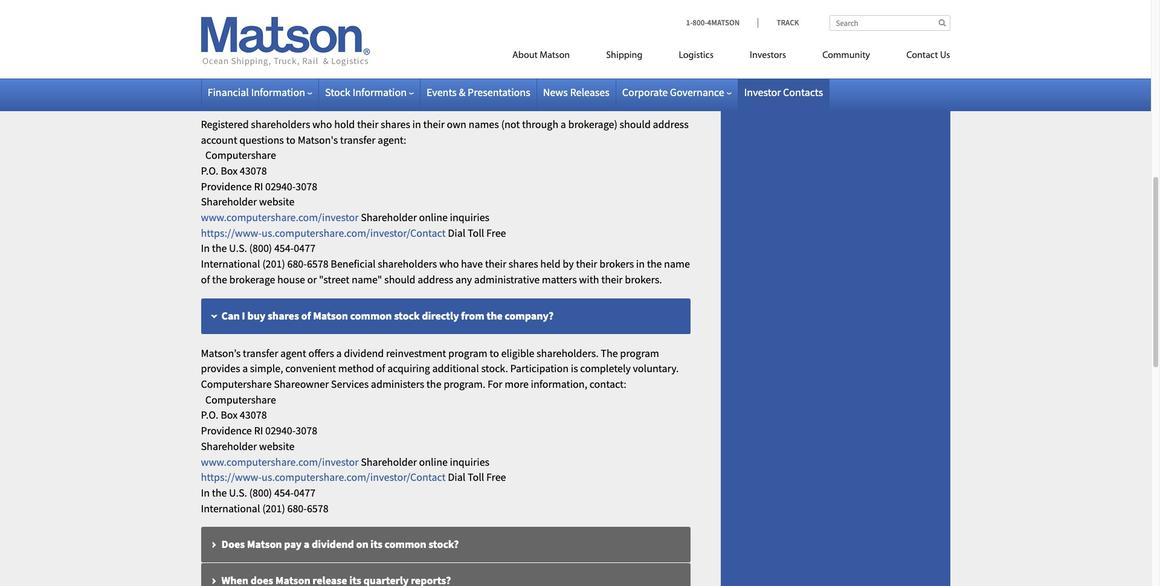 Task type: vqa. For each thing, say whether or not it's contained in the screenshot.
was
yes



Task type: locate. For each thing, give the bounding box(es) containing it.
on left its
[[356, 538, 369, 552]]

2 https://www-us.computershare.com/investor/contact link from the top
[[201, 471, 446, 484]]

(201)
[[262, 257, 285, 271], [262, 502, 285, 516]]

& up investor
[[542, 12, 549, 26]]

of down the or
[[301, 309, 311, 323]]

community link
[[805, 45, 889, 70]]

matson image
[[201, 17, 370, 67]]

a right "through"
[[561, 117, 566, 131]]

1 vertical spatial on
[[356, 538, 369, 552]]

a left simple,
[[243, 362, 248, 376]]

(201) inside matson's transfer agent offers a dividend reinvestment program to eligible shareholders. the program provides a simple, convenient method of acquiring additional stock. participation is completely voluntary. computershare shareowner services administers the program. for more information, contact: computershare p.o. box 43078 providence ri 02940-3078 shareholder website www.computershare.com/investor shareholder online inquiries https://www-us.computershare.com/investor/contact dial toll free in the u.s. (800) 454-0477 international (201) 680-6578
[[262, 502, 285, 516]]

1 www.computershare.com/investor link from the top
[[201, 210, 359, 224]]

common left stock on the left of the page
[[350, 309, 392, 323]]

0 vertical spatial (201)
[[262, 257, 285, 271]]

2 43078 from the top
[[240, 408, 267, 422]]

events & presentations link
[[427, 85, 531, 99]]

offers
[[309, 346, 334, 360]]

1 vertical spatial dial
[[448, 471, 466, 484]]

should down corporate at the right of the page
[[620, 117, 651, 131]]

0 vertical spatial 0477
[[294, 242, 316, 255]]

1 vertical spatial box
[[221, 408, 238, 422]]

of inside matson's transfer agent offers a dividend reinvestment program to eligible shareholders. the program provides a simple, convenient method of acquiring additional stock. participation is completely voluntary. computershare shareowner services administers the program. for more information, contact: computershare p.o. box 43078 providence ri 02940-3078 shareholder website www.computershare.com/investor shareholder online inquiries https://www-us.computershare.com/investor/contact dial toll free in the u.s. (800) 454-0477 international (201) 680-6578
[[376, 362, 386, 376]]

1 vertical spatial online
[[419, 455, 448, 469]]

shareholders up questions
[[251, 117, 310, 131]]

a right pay
[[304, 538, 310, 552]]

02940- down shareowner
[[265, 424, 296, 438]]

shares up the agent:
[[381, 117, 411, 131]]

1 providence from the top
[[201, 179, 252, 193]]

1 horizontal spatial in
[[637, 257, 645, 271]]

p.o.
[[201, 164, 219, 178], [201, 408, 219, 422]]

0 horizontal spatial is
[[245, 80, 253, 94]]

corporate governance link
[[623, 85, 732, 99]]

www.computershare.com/investor inside matson's transfer agent offers a dividend reinvestment program to eligible shareholders. the program provides a simple, convenient method of acquiring additional stock. participation is completely voluntary. computershare shareowner services administers the program. for more information, contact: computershare p.o. box 43078 providence ri 02940-3078 shareholder website www.computershare.com/investor shareholder online inquiries https://www-us.computershare.com/investor/contact dial toll free in the u.s. (800) 454-0477 international (201) 680-6578
[[201, 455, 359, 469]]

who is matson's transfer agent? tab panel
[[201, 117, 691, 288]]

under
[[323, 28, 350, 42]]

0 horizontal spatial shares
[[268, 309, 299, 323]]

1 vertical spatial 454-
[[274, 486, 294, 500]]

name"
[[352, 273, 382, 287]]

matson
[[304, 12, 337, 26], [540, 51, 570, 60], [313, 309, 348, 323], [247, 538, 282, 552]]

subsidiary
[[434, 12, 481, 26]]

dividend up method
[[344, 346, 384, 360]]

transfer inside registered shareholders who hold their shares in their own names (not through a brokerage) should address account questions to matson's transfer agent: computershare p.o. box 43078 providence ri 02940-3078 shareholder website www.computershare.com/investor shareholder online inquiries https://www-us.computershare.com/investor/contact dial toll free in the u.s. (800) 454-0477 international (201) 680-6578  beneficial shareholders who have their shares held by their brokers in the name of the brokerage house or "street name" should address any administrative matters with their brokers.
[[340, 133, 376, 147]]

alexander down subsidiary
[[433, 28, 478, 42]]

dividend right pay
[[312, 538, 354, 552]]

1 0477 from the top
[[294, 242, 316, 255]]

information
[[251, 85, 305, 99], [353, 85, 407, 99]]

2 free from the top
[[487, 471, 506, 484]]

2 www.computershare.com/investor from the top
[[201, 455, 359, 469]]

2 www.computershare.com/investor link from the top
[[201, 455, 359, 469]]

1 vertical spatial 02940-
[[265, 424, 296, 438]]

alexander up baldwin
[[494, 12, 540, 26]]

u.s. up 'does'
[[229, 486, 247, 500]]

1 vertical spatial https://www-us.computershare.com/investor/contact link
[[201, 471, 446, 484]]

1 vertical spatial inquiries
[[450, 455, 490, 469]]

0 vertical spatial dividend
[[344, 346, 384, 360]]

transfer up simple,
[[243, 346, 278, 360]]

2 information from the left
[[353, 85, 407, 99]]

address down corporate governance
[[653, 117, 689, 131]]

0 vertical spatial www.computershare.com/investor
[[201, 210, 359, 224]]

where can i find historical financial information for matson, inc.? tab panel
[[201, 12, 691, 59]]

program up "voluntary."
[[621, 346, 660, 360]]

https://www-us.computershare.com/investor/contact link for 0477
[[201, 226, 446, 240]]

registered
[[201, 117, 249, 131]]

0 vertical spatial ri
[[254, 179, 263, 193]]

1 43078 from the top
[[240, 164, 267, 178]]

box inside registered shareholders who hold their shares in their own names (not through a brokerage) should address account questions to matson's transfer agent: computershare p.o. box 43078 providence ri 02940-3078 shareholder website www.computershare.com/investor shareholder online inquiries https://www-us.computershare.com/investor/contact dial toll free in the u.s. (800) 454-0477 international (201) 680-6578  beneficial shareholders who have their shares held by their brokers in the name of the brokerage house or "street name" should address any administrative matters with their brokers.
[[221, 164, 238, 178]]

454- inside registered shareholders who hold their shares in their own names (not through a brokerage) should address account questions to matson's transfer agent: computershare p.o. box 43078 providence ri 02940-3078 shareholder website www.computershare.com/investor shareholder online inquiries https://www-us.computershare.com/investor/contact dial toll free in the u.s. (800) 454-0477 international (201) 680-6578  beneficial shareholders who have their shares held by their brokers in the name of the brokerage house or "street name" should address any administrative matters with their brokers.
[[274, 242, 294, 255]]

680- up house on the top of page
[[287, 257, 307, 271]]

hold
[[334, 117, 355, 131]]

1 vertical spatial www.computershare.com/investor
[[201, 455, 359, 469]]

www.computershare.com/investor link inside can i buy shares of matson common stock directly from the company? tab panel
[[201, 455, 359, 469]]

454-
[[274, 242, 294, 255], [274, 486, 294, 500]]

https://www- inside matson's transfer agent offers a dividend reinvestment program to eligible shareholders. the program provides a simple, convenient method of acquiring additional stock. participation is completely voluntary. computershare shareowner services administers the program. for more information, contact: computershare p.o. box 43078 providence ri 02940-3078 shareholder website www.computershare.com/investor shareholder online inquiries https://www-us.computershare.com/investor/contact dial toll free in the u.s. (800) 454-0477 international (201) 680-6578
[[201, 471, 262, 484]]

2 02940- from the top
[[265, 424, 296, 438]]

1 vertical spatial alexander
[[433, 28, 478, 42]]

ri
[[254, 179, 263, 193], [254, 424, 263, 438]]

0 vertical spatial toll
[[468, 226, 485, 240]]

2 in from the top
[[201, 486, 210, 500]]

shareholders up name"
[[378, 257, 437, 271]]

1 international from the top
[[201, 257, 260, 271]]

0 vertical spatial www.computershare.com/investor link
[[201, 210, 359, 224]]

6578 up does matson pay a dividend on its common stock?
[[307, 502, 329, 516]]

1 vertical spatial 6578
[[307, 502, 329, 516]]

brokerage
[[229, 273, 275, 287]]

0 horizontal spatial address
[[418, 273, 454, 287]]

0 vertical spatial transfer
[[300, 80, 338, 94]]

0477 up pay
[[294, 486, 316, 500]]

2 tab from the top
[[201, 564, 691, 586]]

0 horizontal spatial on
[[356, 538, 369, 552]]

2 horizontal spatial is
[[571, 362, 578, 376]]

1 (800) from the top
[[249, 242, 272, 255]]

the
[[601, 346, 618, 360]]

transfer left agent?
[[300, 80, 338, 94]]

stock information
[[325, 85, 407, 99]]

box down provides
[[221, 408, 238, 422]]

1 https://www- from the top
[[201, 226, 262, 240]]

2 ri from the top
[[254, 424, 263, 438]]

454- up house on the top of page
[[274, 242, 294, 255]]

box down account
[[221, 164, 238, 178]]

2 program from the left
[[621, 346, 660, 360]]

(201) inside registered shareholders who hold their shares in their own names (not through a brokerage) should address account questions to matson's transfer agent: computershare p.o. box 43078 providence ri 02940-3078 shareholder website www.computershare.com/investor shareholder online inquiries https://www-us.computershare.com/investor/contact dial toll free in the u.s. (800) 454-0477 international (201) 680-6578  beneficial shareholders who have their shares held by their brokers in the name of the brokerage house or "street name" should address any administrative matters with their brokers.
[[262, 257, 285, 271]]

1 vertical spatial 680-
[[287, 502, 307, 516]]

p.o. down provides
[[201, 408, 219, 422]]

relations
[[567, 28, 607, 42]]

.
[[331, 44, 333, 57]]

https://www-us.computershare.com/investor/contact link
[[201, 226, 446, 240], [201, 471, 446, 484]]

1 vertical spatial www.computershare.com/investor link
[[201, 455, 359, 469]]

2 (800) from the top
[[249, 486, 272, 500]]

corporate
[[623, 85, 668, 99]]

1 toll from the top
[[468, 226, 485, 240]]

1 dial from the top
[[448, 226, 466, 240]]

680- inside matson's transfer agent offers a dividend reinvestment program to eligible shareholders. the program provides a simple, convenient method of acquiring additional stock. participation is completely voluntary. computershare shareowner services administers the program. for more information, contact: computershare p.o. box 43078 providence ri 02940-3078 shareholder website www.computershare.com/investor shareholder online inquiries https://www-us.computershare.com/investor/contact dial toll free in the u.s. (800) 454-0477 international (201) 680-6578
[[287, 502, 307, 516]]

a inside registered shareholders who hold their shares in their own names (not through a brokerage) should address account questions to matson's transfer agent: computershare p.o. box 43078 providence ri 02940-3078 shareholder website www.computershare.com/investor shareholder online inquiries https://www-us.computershare.com/investor/contact dial toll free in the u.s. (800) 454-0477 international (201) 680-6578  beneficial shareholders who have their shares held by their brokers in the name of the brokerage house or "street name" should address any administrative matters with their brokers.
[[561, 117, 566, 131]]

dial inside matson's transfer agent offers a dividend reinvestment program to eligible shareholders. the program provides a simple, convenient method of acquiring additional stock. participation is completely voluntary. computershare shareowner services administers the program. for more information, contact: computershare p.o. box 43078 providence ri 02940-3078 shareholder website www.computershare.com/investor shareholder online inquiries https://www-us.computershare.com/investor/contact dial toll free in the u.s. (800) 454-0477 international (201) 680-6578
[[448, 471, 466, 484]]

inquiries inside matson's transfer agent offers a dividend reinvestment program to eligible shareholders. the program provides a simple, convenient method of acquiring additional stock. participation is completely voluntary. computershare shareowner services administers the program. for more information, contact: computershare p.o. box 43078 providence ri 02940-3078 shareholder website www.computershare.com/investor shareholder online inquiries https://www-us.computershare.com/investor/contact dial toll free in the u.s. (800) 454-0477 international (201) 680-6578
[[450, 455, 490, 469]]

to inside registered shareholders who hold their shares in their own names (not through a brokerage) should address account questions to matson's transfer agent: computershare p.o. box 43078 providence ri 02940-3078 shareholder website www.computershare.com/investor shareholder online inquiries https://www-us.computershare.com/investor/contact dial toll free in the u.s. (800) 454-0477 international (201) 680-6578  beneficial shareholders who have their shares held by their brokers in the name of the brokerage house or "street name" should address any administrative matters with their brokers.
[[286, 133, 296, 147]]

events & presentations
[[427, 85, 531, 99]]

releases
[[570, 85, 610, 99]]

toll
[[468, 226, 485, 240], [468, 471, 485, 484]]

providence
[[201, 179, 252, 193], [201, 424, 252, 438]]

1-
[[687, 18, 693, 28]]

https://www-us.computershare.com/investor/contact link for www.computershare.com/investor
[[201, 471, 446, 484]]

is right who
[[245, 80, 253, 94]]

matson's down 'www.alexanderbaldwin.com'
[[255, 80, 298, 94]]

29,
[[262, 12, 275, 26]]

contact
[[907, 51, 939, 60]]

1 horizontal spatial program
[[621, 346, 660, 360]]

0 vertical spatial https://www-
[[201, 226, 262, 240]]

can i buy shares of matson common stock directly from the company? tab panel
[[201, 346, 691, 517]]

1 680- from the top
[[287, 257, 307, 271]]

02940-
[[265, 179, 296, 193], [265, 424, 296, 438]]

1 3078 from the top
[[296, 179, 317, 193]]

tab
[[201, 0, 691, 1], [201, 564, 691, 586]]

1 in from the top
[[201, 242, 210, 255]]

matson down investor
[[540, 51, 570, 60]]

02940- inside matson's transfer agent offers a dividend reinvestment program to eligible shareholders. the program provides a simple, convenient method of acquiring additional stock. participation is completely voluntary. computershare shareowner services administers the program. for more information, contact: computershare p.o. box 43078 providence ri 02940-3078 shareholder website www.computershare.com/investor shareholder online inquiries https://www-us.computershare.com/investor/contact dial toll free in the u.s. (800) 454-0477 international (201) 680-6578
[[265, 424, 296, 438]]

free
[[487, 226, 506, 240], [487, 471, 506, 484]]

transfer down hold
[[340, 133, 376, 147]]

1 vertical spatial 3078
[[296, 424, 317, 438]]

international up brokerage at the top left of page
[[201, 257, 260, 271]]

information down 'www.alexanderbaldwin.com'
[[251, 85, 305, 99]]

common right its
[[385, 538, 427, 552]]

on down owned
[[401, 28, 413, 42]]

www.computershare.com/investor
[[201, 210, 359, 224], [201, 455, 359, 469]]

2 vertical spatial transfer
[[243, 346, 278, 360]]

of inside registered shareholders who hold their shares in their own names (not through a brokerage) should address account questions to matson's transfer agent: computershare p.o. box 43078 providence ri 02940-3078 shareholder website www.computershare.com/investor shareholder online inquiries https://www-us.computershare.com/investor/contact dial toll free in the u.s. (800) 454-0477 international (201) 680-6578  beneficial shareholders who have their shares held by their brokers in the name of the brokerage house or "street name" should address any administrative matters with their brokers.
[[201, 273, 210, 287]]

agent?
[[341, 80, 373, 94]]

1 vertical spatial in
[[201, 486, 210, 500]]

matson's down hold
[[298, 133, 338, 147]]

0 horizontal spatial information
[[251, 85, 305, 99]]

2 horizontal spatial shares
[[509, 257, 539, 271]]

1 vertical spatial 0477
[[294, 486, 316, 500]]

800-
[[693, 18, 708, 28]]

any
[[456, 273, 472, 287]]

shares inside tab
[[268, 309, 299, 323]]

on
[[401, 28, 413, 42], [356, 538, 369, 552]]

to up stock.
[[490, 346, 499, 360]]

us.computershare.com/investor/contact inside registered shareholders who hold their shares in their own names (not through a brokerage) should address account questions to matson's transfer agent: computershare p.o. box 43078 providence ri 02940-3078 shareholder website www.computershare.com/investor shareholder online inquiries https://www-us.computershare.com/investor/contact dial toll free in the u.s. (800) 454-0477 international (201) 680-6578  beneficial shareholders who have their shares held by their brokers in the name of the brokerage house or "street name" should address any administrative matters with their brokers.
[[262, 226, 446, 240]]

2 website from the top
[[259, 439, 295, 453]]

2 680- from the top
[[287, 502, 307, 516]]

0 horizontal spatial transfer
[[243, 346, 278, 360]]

& left baldwin
[[480, 28, 487, 42]]

1 free from the top
[[487, 226, 506, 240]]

1 www.computershare.com/investor from the top
[[201, 210, 359, 224]]

1 vertical spatial u.s.
[[229, 486, 247, 500]]

information right stock
[[353, 85, 407, 99]]

through
[[522, 117, 559, 131]]

should right name"
[[385, 273, 416, 287]]

"street
[[319, 273, 350, 287]]

investors
[[750, 51, 787, 60]]

2 online from the top
[[419, 455, 448, 469]]

a right was
[[359, 12, 365, 26]]

2 vertical spatial shares
[[268, 309, 299, 323]]

1 vertical spatial 43078
[[240, 408, 267, 422]]

matson's inside registered shareholders who hold their shares in their own names (not through a brokerage) should address account questions to matson's transfer agent: computershare p.o. box 43078 providence ri 02940-3078 shareholder website www.computershare.com/investor shareholder online inquiries https://www-us.computershare.com/investor/contact dial toll free in the u.s. (800) 454-0477 international (201) 680-6578  beneficial shareholders who have their shares held by their brokers in the name of the brokerage house or "street name" should address any administrative matters with their brokers.
[[298, 133, 338, 147]]

transfer
[[300, 80, 338, 94], [340, 133, 376, 147], [243, 346, 278, 360]]

1 454- from the top
[[274, 242, 294, 255]]

2 horizontal spatial transfer
[[340, 133, 376, 147]]

1 information from the left
[[251, 85, 305, 99]]

1 6578 from the top
[[307, 257, 329, 271]]

contact us link
[[889, 45, 951, 70]]

0 horizontal spatial who
[[313, 117, 332, 131]]

administrative
[[475, 273, 540, 287]]

1 horizontal spatial alexander
[[494, 12, 540, 26]]

0 vertical spatial international
[[201, 257, 260, 271]]

1 vertical spatial free
[[487, 471, 506, 484]]

logistics
[[679, 51, 714, 60]]

0 vertical spatial box
[[221, 164, 238, 178]]

their down brokers
[[602, 273, 623, 287]]

1 inquiries from the top
[[450, 210, 490, 224]]

to right questions
[[286, 133, 296, 147]]

computershare inside registered shareholders who hold their shares in their own names (not through a brokerage) should address account questions to matson's transfer agent: computershare p.o. box 43078 providence ri 02940-3078 shareholder website www.computershare.com/investor shareholder online inquiries https://www-us.computershare.com/investor/contact dial toll free in the u.s. (800) 454-0477 international (201) 680-6578  beneficial shareholders who have their shares held by their brokers in the name of the brokerage house or "street name" should address any administrative matters with their brokers.
[[205, 148, 276, 162]]

online
[[419, 210, 448, 224], [419, 455, 448, 469]]

investor
[[745, 85, 781, 99]]

1-800-4matson
[[687, 18, 740, 28]]

who
[[222, 80, 243, 94]]

to right prior
[[225, 12, 235, 26]]

1 https://www-us.computershare.com/investor/contact link from the top
[[201, 226, 446, 240]]

to right go at the right top of the page
[[666, 28, 676, 42]]

0 vertical spatial 3078
[[296, 179, 317, 193]]

the inside prior to june 29, 2012, matson was a wholly-owned subsidiary of alexander & baldwin, inc. historical financial data is accessible under sec filings on the alexander & baldwin investor relations web site. go to www.alexanderbaldwin.com .
[[415, 28, 430, 42]]

owned
[[401, 12, 432, 26]]

was
[[339, 12, 357, 26]]

p.o. inside registered shareholders who hold their shares in their own names (not through a brokerage) should address account questions to matson's transfer agent: computershare p.o. box 43078 providence ri 02940-3078 shareholder website www.computershare.com/investor shareholder online inquiries https://www-us.computershare.com/investor/contact dial toll free in the u.s. (800) 454-0477 international (201) 680-6578  beneficial shareholders who have their shares held by their brokers in the name of the brokerage house or "street name" should address any administrative matters with their brokers.
[[201, 164, 219, 178]]

of up administers at the bottom left of the page
[[376, 362, 386, 376]]

2 inquiries from the top
[[450, 455, 490, 469]]

1 vertical spatial transfer
[[340, 133, 376, 147]]

free inside matson's transfer agent offers a dividend reinvestment program to eligible shareholders. the program provides a simple, convenient method of acquiring additional stock. participation is completely voluntary. computershare shareowner services administers the program. for more information, contact: computershare p.o. box 43078 providence ri 02940-3078 shareholder website www.computershare.com/investor shareholder online inquiries https://www-us.computershare.com/investor/contact dial toll free in the u.s. (800) 454-0477 international (201) 680-6578
[[487, 471, 506, 484]]

0 vertical spatial in
[[413, 117, 421, 131]]

2 toll from the top
[[468, 471, 485, 484]]

in
[[201, 242, 210, 255], [201, 486, 210, 500]]

corporate governance
[[623, 85, 725, 99]]

Search search field
[[830, 15, 951, 31]]

matson up under
[[304, 12, 337, 26]]

0477 inside registered shareholders who hold their shares in their own names (not through a brokerage) should address account questions to matson's transfer agent: computershare p.o. box 43078 providence ri 02940-3078 shareholder website www.computershare.com/investor shareholder online inquiries https://www-us.computershare.com/investor/contact dial toll free in the u.s. (800) 454-0477 international (201) 680-6578  beneficial shareholders who have their shares held by their brokers in the name of the brokerage house or "street name" should address any administrative matters with their brokers.
[[294, 242, 316, 255]]

0 vertical spatial providence
[[201, 179, 252, 193]]

1 vertical spatial in
[[637, 257, 645, 271]]

by
[[563, 257, 574, 271]]

1 vertical spatial https://www-
[[201, 471, 262, 484]]

2 box from the top
[[221, 408, 238, 422]]

is inside matson's transfer agent offers a dividend reinvestment program to eligible shareholders. the program provides a simple, convenient method of acquiring additional stock. participation is completely voluntary. computershare shareowner services administers the program. for more information, contact: computershare p.o. box 43078 providence ri 02940-3078 shareholder website www.computershare.com/investor shareholder online inquiries https://www-us.computershare.com/investor/contact dial toll free in the u.s. (800) 454-0477 international (201) 680-6578
[[571, 362, 578, 376]]

https://www- inside registered shareholders who hold their shares in their own names (not through a brokerage) should address account questions to matson's transfer agent: computershare p.o. box 43078 providence ri 02940-3078 shareholder website www.computershare.com/investor shareholder online inquiries https://www-us.computershare.com/investor/contact dial toll free in the u.s. (800) 454-0477 international (201) 680-6578  beneficial shareholders who have their shares held by their brokers in the name of the brokerage house or "street name" should address any administrative matters with their brokers.
[[201, 226, 262, 240]]

matson down "street
[[313, 309, 348, 323]]

0 vertical spatial 02940-
[[265, 179, 296, 193]]

0 vertical spatial on
[[401, 28, 413, 42]]

to inside matson's transfer agent offers a dividend reinvestment program to eligible shareholders. the program provides a simple, convenient method of acquiring additional stock. participation is completely voluntary. computershare shareowner services administers the program. for more information, contact: computershare p.o. box 43078 providence ri 02940-3078 shareholder website www.computershare.com/investor shareholder online inquiries https://www-us.computershare.com/investor/contact dial toll free in the u.s. (800) 454-0477 international (201) 680-6578
[[490, 346, 499, 360]]

the
[[415, 28, 430, 42], [212, 242, 227, 255], [647, 257, 662, 271], [212, 273, 227, 287], [487, 309, 503, 323], [427, 377, 442, 391], [212, 486, 227, 500]]

2 us.computershare.com/investor/contact from the top
[[262, 471, 446, 484]]

web
[[609, 28, 628, 42]]

providence inside registered shareholders who hold their shares in their own names (not through a brokerage) should address account questions to matson's transfer agent: computershare p.o. box 43078 providence ri 02940-3078 shareholder website www.computershare.com/investor shareholder online inquiries https://www-us.computershare.com/investor/contact dial toll free in the u.s. (800) 454-0477 international (201) 680-6578  beneficial shareholders who have their shares held by their brokers in the name of the brokerage house or "street name" should address any administrative matters with their brokers.
[[201, 179, 252, 193]]

0 vertical spatial should
[[620, 117, 651, 131]]

02940- inside registered shareholders who hold their shares in their own names (not through a brokerage) should address account questions to matson's transfer agent: computershare p.o. box 43078 providence ri 02940-3078 shareholder website www.computershare.com/investor shareholder online inquiries https://www-us.computershare.com/investor/contact dial toll free in the u.s. (800) 454-0477 international (201) 680-6578  beneficial shareholders who have their shares held by their brokers in the name of the brokerage house or "street name" should address any administrative matters with their brokers.
[[265, 179, 296, 193]]

2 0477 from the top
[[294, 486, 316, 500]]

0 vertical spatial &
[[542, 12, 549, 26]]

shipping
[[607, 51, 643, 60]]

0477 up the or
[[294, 242, 316, 255]]

02940- down questions
[[265, 179, 296, 193]]

of left brokerage at the top left of page
[[201, 273, 210, 287]]

www.computershare.com/investor inside registered shareholders who hold their shares in their own names (not through a brokerage) should address account questions to matson's transfer agent: computershare p.o. box 43078 providence ri 02940-3078 shareholder website www.computershare.com/investor shareholder online inquiries https://www-us.computershare.com/investor/contact dial toll free in the u.s. (800) 454-0477 international (201) 680-6578  beneficial shareholders who have their shares held by their brokers in the name of the brokerage house or "street name" should address any administrative matters with their brokers.
[[201, 210, 359, 224]]

1 ri from the top
[[254, 179, 263, 193]]

is down 29, at the top
[[265, 28, 272, 42]]

of up baldwin
[[483, 12, 492, 26]]

454- up pay
[[274, 486, 294, 500]]

2 6578 from the top
[[307, 502, 329, 516]]

a right the offers
[[337, 346, 342, 360]]

box
[[221, 164, 238, 178], [221, 408, 238, 422]]

0 vertical spatial https://www-us.computershare.com/investor/contact link
[[201, 226, 446, 240]]

us.computershare.com/investor/contact
[[262, 226, 446, 240], [262, 471, 446, 484]]

2 international from the top
[[201, 502, 260, 516]]

1 vertical spatial toll
[[468, 471, 485, 484]]

43078 down simple,
[[240, 408, 267, 422]]

shares up administrative
[[509, 257, 539, 271]]

1 horizontal spatial on
[[401, 28, 413, 42]]

program up additional
[[449, 346, 488, 360]]

0 vertical spatial u.s.
[[229, 242, 247, 255]]

account
[[201, 133, 237, 147]]

website inside matson's transfer agent offers a dividend reinvestment program to eligible shareholders. the program provides a simple, convenient method of acquiring additional stock. participation is completely voluntary. computershare shareowner services administers the program. for more information, contact: computershare p.o. box 43078 providence ri 02940-3078 shareholder website www.computershare.com/investor shareholder online inquiries https://www-us.computershare.com/investor/contact dial toll free in the u.s. (800) 454-0477 international (201) 680-6578
[[259, 439, 295, 453]]

website inside registered shareholders who hold their shares in their own names (not through a brokerage) should address account questions to matson's transfer agent: computershare p.o. box 43078 providence ri 02940-3078 shareholder website www.computershare.com/investor shareholder online inquiries https://www-us.computershare.com/investor/contact dial toll free in the u.s. (800) 454-0477 international (201) 680-6578  beneficial shareholders who have their shares held by their brokers in the name of the brokerage house or "street name" should address any administrative matters with their brokers.
[[259, 195, 295, 209]]

who up "any"
[[440, 257, 459, 271]]

to
[[225, 12, 235, 26], [666, 28, 676, 42], [286, 133, 296, 147], [490, 346, 499, 360]]

in left own
[[413, 117, 421, 131]]

(800) inside matson's transfer agent offers a dividend reinvestment program to eligible shareholders. the program provides a simple, convenient method of acquiring additional stock. participation is completely voluntary. computershare shareowner services administers the program. for more information, contact: computershare p.o. box 43078 providence ri 02940-3078 shareholder website www.computershare.com/investor shareholder online inquiries https://www-us.computershare.com/investor/contact dial toll free in the u.s. (800) 454-0477 international (201) 680-6578
[[249, 486, 272, 500]]

matson's
[[255, 80, 298, 94], [298, 133, 338, 147]]

can i buy shares of matson common stock directly from the company? tab
[[201, 298, 691, 335]]

0 vertical spatial (800)
[[249, 242, 272, 255]]

1 vertical spatial &
[[480, 28, 487, 42]]

2 (201) from the top
[[262, 502, 285, 516]]

in
[[413, 117, 421, 131], [637, 257, 645, 271]]

2 u.s. from the top
[[229, 486, 247, 500]]

1 horizontal spatial is
[[265, 28, 272, 42]]

1 vertical spatial matson's
[[298, 133, 338, 147]]

(201) up house on the top of page
[[262, 257, 285, 271]]

providence inside matson's transfer agent offers a dividend reinvestment program to eligible shareholders. the program provides a simple, convenient method of acquiring additional stock. participation is completely voluntary. computershare shareowner services administers the program. for more information, contact: computershare p.o. box 43078 providence ri 02940-3078 shareholder website www.computershare.com/investor shareholder online inquiries https://www-us.computershare.com/investor/contact dial toll free in the u.s. (800) 454-0477 international (201) 680-6578
[[201, 424, 252, 438]]

0 vertical spatial 6578
[[307, 257, 329, 271]]

2 providence from the top
[[201, 424, 252, 438]]

& right events
[[459, 85, 466, 99]]

0 vertical spatial inquiries
[[450, 210, 490, 224]]

680- up pay
[[287, 502, 307, 516]]

2 p.o. from the top
[[201, 408, 219, 422]]

3078 inside registered shareholders who hold their shares in their own names (not through a brokerage) should address account questions to matson's transfer agent: computershare p.o. box 43078 providence ri 02940-3078 shareholder website www.computershare.com/investor shareholder online inquiries https://www-us.computershare.com/investor/contact dial toll free in the u.s. (800) 454-0477 international (201) 680-6578  beneficial shareholders who have their shares held by their brokers in the name of the brokerage house or "street name" should address any administrative matters with their brokers.
[[296, 179, 317, 193]]

does matson pay a dividend on its common stock? tab
[[201, 527, 691, 564]]

1 vertical spatial international
[[201, 502, 260, 516]]

1 vertical spatial address
[[418, 273, 454, 287]]

pay
[[284, 538, 302, 552]]

3078
[[296, 179, 317, 193], [296, 424, 317, 438]]

43078 inside matson's transfer agent offers a dividend reinvestment program to eligible shareholders. the program provides a simple, convenient method of acquiring additional stock. participation is completely voluntary. computershare shareowner services administers the program. for more information, contact: computershare p.o. box 43078 providence ri 02940-3078 shareholder website www.computershare.com/investor shareholder online inquiries https://www-us.computershare.com/investor/contact dial toll free in the u.s. (800) 454-0477 international (201) 680-6578
[[240, 408, 267, 422]]

2 454- from the top
[[274, 486, 294, 500]]

in up brokers.
[[637, 257, 645, 271]]

1 vertical spatial should
[[385, 273, 416, 287]]

0 vertical spatial dial
[[448, 226, 466, 240]]

1 box from the top
[[221, 164, 238, 178]]

1 horizontal spatial information
[[353, 85, 407, 99]]

43078 down questions
[[240, 164, 267, 178]]

sec
[[352, 28, 370, 42]]

1 vertical spatial (800)
[[249, 486, 272, 500]]

address left "any"
[[418, 273, 454, 287]]

0 vertical spatial matson's
[[255, 80, 298, 94]]

convenient
[[286, 362, 336, 376]]

tab down stock?
[[201, 564, 691, 586]]

2 dial from the top
[[448, 471, 466, 484]]

6578 up the or
[[307, 257, 329, 271]]

None search field
[[830, 15, 951, 31]]

should
[[620, 117, 651, 131], [385, 273, 416, 287]]

from
[[461, 309, 485, 323]]

investor contacts link
[[745, 85, 824, 99]]

1 vertical spatial tab
[[201, 564, 691, 586]]

1 p.o. from the top
[[201, 164, 219, 178]]

0 vertical spatial free
[[487, 226, 506, 240]]

tab up subsidiary
[[201, 0, 691, 1]]

logistics link
[[661, 45, 732, 70]]

2 https://www- from the top
[[201, 471, 262, 484]]

1 horizontal spatial address
[[653, 117, 689, 131]]

1 horizontal spatial transfer
[[300, 80, 338, 94]]

matson left pay
[[247, 538, 282, 552]]

shares right buy
[[268, 309, 299, 323]]

1 02940- from the top
[[265, 179, 296, 193]]

1 vertical spatial who
[[440, 257, 459, 271]]

inquiries
[[450, 210, 490, 224], [450, 455, 490, 469]]

is
[[265, 28, 272, 42], [245, 80, 253, 94], [571, 362, 578, 376]]

international inside matson's transfer agent offers a dividend reinvestment program to eligible shareholders. the program provides a simple, convenient method of acquiring additional stock. participation is completely voluntary. computershare shareowner services administers the program. for more information, contact: computershare p.o. box 43078 providence ri 02940-3078 shareholder website www.computershare.com/investor shareholder online inquiries https://www-us.computershare.com/investor/contact dial toll free in the u.s. (800) 454-0477 international (201) 680-6578
[[201, 502, 260, 516]]

1 online from the top
[[419, 210, 448, 224]]

u.s. inside registered shareholders who hold their shares in their own names (not through a brokerage) should address account questions to matson's transfer agent: computershare p.o. box 43078 providence ri 02940-3078 shareholder website www.computershare.com/investor shareholder online inquiries https://www-us.computershare.com/investor/contact dial toll free in the u.s. (800) 454-0477 international (201) 680-6578  beneficial shareholders who have their shares held by their brokers in the name of the brokerage house or "street name" should address any administrative matters with their brokers.
[[229, 242, 247, 255]]

of inside prior to june 29, 2012, matson was a wholly-owned subsidiary of alexander & baldwin, inc. historical financial data is accessible under sec filings on the alexander & baldwin investor relations web site. go to www.alexanderbaldwin.com .
[[483, 12, 492, 26]]

p.o. down account
[[201, 164, 219, 178]]

2 3078 from the top
[[296, 424, 317, 438]]

2 horizontal spatial &
[[542, 12, 549, 26]]

1 vertical spatial providence
[[201, 424, 252, 438]]

1 us.computershare.com/investor/contact from the top
[[262, 226, 446, 240]]

www.computershare.com/investor link inside who is matson's transfer agent? tab panel
[[201, 210, 359, 224]]

0 vertical spatial 454-
[[274, 242, 294, 255]]

2 vertical spatial is
[[571, 362, 578, 376]]

(201) up pay
[[262, 502, 285, 516]]

investor contacts
[[745, 85, 824, 99]]

1 horizontal spatial shares
[[381, 117, 411, 131]]

u.s. up brokerage at the top left of page
[[229, 242, 247, 255]]

2 vertical spatial &
[[459, 85, 466, 99]]

or
[[307, 273, 317, 287]]

information,
[[531, 377, 588, 391]]

1 vertical spatial ri
[[254, 424, 263, 438]]

inquiries inside registered shareholders who hold their shares in their own names (not through a brokerage) should address account questions to matson's transfer agent: computershare p.o. box 43078 providence ri 02940-3078 shareholder website www.computershare.com/investor shareholder online inquiries https://www-us.computershare.com/investor/contact dial toll free in the u.s. (800) 454-0477 international (201) 680-6578  beneficial shareholders who have their shares held by their brokers in the name of the brokerage house or "street name" should address any administrative matters with their brokers.
[[450, 210, 490, 224]]

more
[[505, 377, 529, 391]]

0 horizontal spatial should
[[385, 273, 416, 287]]

1 (201) from the top
[[262, 257, 285, 271]]

1 u.s. from the top
[[229, 242, 247, 255]]

is down shareholders.
[[571, 362, 578, 376]]

us.computershare.com/investor/contact inside matson's transfer agent offers a dividend reinvestment program to eligible shareholders. the program provides a simple, convenient method of acquiring additional stock. participation is completely voluntary. computershare shareowner services administers the program. for more information, contact: computershare p.o. box 43078 providence ri 02940-3078 shareholder website www.computershare.com/investor shareholder online inquiries https://www-us.computershare.com/investor/contact dial toll free in the u.s. (800) 454-0477 international (201) 680-6578
[[262, 471, 446, 484]]

1 vertical spatial dividend
[[312, 538, 354, 552]]

www.alexanderbaldwin.com link
[[201, 44, 331, 57]]

who left hold
[[313, 117, 332, 131]]

1 website from the top
[[259, 195, 295, 209]]

international up 'does'
[[201, 502, 260, 516]]

community
[[823, 51, 871, 60]]

0 vertical spatial shares
[[381, 117, 411, 131]]

0477
[[294, 242, 316, 255], [294, 486, 316, 500]]

the inside tab
[[487, 309, 503, 323]]

0 vertical spatial website
[[259, 195, 295, 209]]



Task type: describe. For each thing, give the bounding box(es) containing it.
www.computershare.com/investor link for website
[[201, 455, 359, 469]]

who is matson's transfer agent?
[[222, 80, 373, 94]]

their right hold
[[357, 117, 379, 131]]

online inside registered shareholders who hold their shares in their own names (not through a brokerage) should address account questions to matson's transfer agent: computershare p.o. box 43078 providence ri 02940-3078 shareholder website www.computershare.com/investor shareholder online inquiries https://www-us.computershare.com/investor/contact dial toll free in the u.s. (800) 454-0477 international (201) 680-6578  beneficial shareholders who have their shares held by their brokers in the name of the brokerage house or "street name" should address any administrative matters with their brokers.
[[419, 210, 448, 224]]

have
[[461, 257, 483, 271]]

3078 inside matson's transfer agent offers a dividend reinvestment program to eligible shareholders. the program provides a simple, convenient method of acquiring additional stock. participation is completely voluntary. computershare shareowner services administers the program. for more information, contact: computershare p.o. box 43078 providence ri 02940-3078 shareholder website www.computershare.com/investor shareholder online inquiries https://www-us.computershare.com/investor/contact dial toll free in the u.s. (800) 454-0477 international (201) 680-6578
[[296, 424, 317, 438]]

u.s. inside matson's transfer agent offers a dividend reinvestment program to eligible shareholders. the program provides a simple, convenient method of acquiring additional stock. participation is completely voluntary. computershare shareowner services administers the program. for more information, contact: computershare p.o. box 43078 providence ri 02940-3078 shareholder website www.computershare.com/investor shareholder online inquiries https://www-us.computershare.com/investor/contact dial toll free in the u.s. (800) 454-0477 international (201) 680-6578
[[229, 486, 247, 500]]

matson's transfer agent offers a dividend reinvestment program to eligible shareholders. the program provides a simple, convenient method of acquiring additional stock. participation is completely voluntary. computershare shareowner services administers the program. for more information, contact: computershare p.o. box 43078 providence ri 02940-3078 shareholder website www.computershare.com/investor shareholder online inquiries https://www-us.computershare.com/investor/contact dial toll free in the u.s. (800) 454-0477 international (201) 680-6578
[[201, 346, 679, 516]]

1 horizontal spatial shareholders
[[378, 257, 437, 271]]

agent
[[281, 346, 306, 360]]

provides
[[201, 362, 240, 376]]

financial information
[[208, 85, 305, 99]]

financial
[[201, 28, 240, 42]]

contacts
[[784, 85, 824, 99]]

completely
[[581, 362, 631, 376]]

p.o. inside matson's transfer agent offers a dividend reinvestment program to eligible shareholders. the program provides a simple, convenient method of acquiring additional stock. participation is completely voluntary. computershare shareowner services administers the program. for more information, contact: computershare p.o. box 43078 providence ri 02940-3078 shareholder website www.computershare.com/investor shareholder online inquiries https://www-us.computershare.com/investor/contact dial toll free in the u.s. (800) 454-0477 international (201) 680-6578
[[201, 408, 219, 422]]

on inside prior to june 29, 2012, matson was a wholly-owned subsidiary of alexander & baldwin, inc. historical financial data is accessible under sec filings on the alexander & baldwin investor relations web site. go to www.alexanderbaldwin.com .
[[401, 28, 413, 42]]

2 vertical spatial computershare
[[205, 393, 276, 407]]

free inside registered shareholders who hold their shares in their own names (not through a brokerage) should address account questions to matson's transfer agent: computershare p.o. box 43078 providence ri 02940-3078 shareholder website www.computershare.com/investor shareholder online inquiries https://www-us.computershare.com/investor/contact dial toll free in the u.s. (800) 454-0477 international (201) 680-6578  beneficial shareholders who have their shares held by their brokers in the name of the brokerage house or "street name" should address any administrative matters with their brokers.
[[487, 226, 506, 240]]

454- inside matson's transfer agent offers a dividend reinvestment program to eligible shareholders. the program provides a simple, convenient method of acquiring additional stock. participation is completely voluntary. computershare shareowner services administers the program. for more information, contact: computershare p.o. box 43078 providence ri 02940-3078 shareholder website www.computershare.com/investor shareholder online inquiries https://www-us.computershare.com/investor/contact dial toll free in the u.s. (800) 454-0477 international (201) 680-6578
[[274, 486, 294, 500]]

680- inside registered shareholders who hold their shares in their own names (not through a brokerage) should address account questions to matson's transfer agent: computershare p.o. box 43078 providence ri 02940-3078 shareholder website www.computershare.com/investor shareholder online inquiries https://www-us.computershare.com/investor/contact dial toll free in the u.s. (800) 454-0477 international (201) 680-6578  beneficial shareholders who have their shares held by their brokers in the name of the brokerage house or "street name" should address any administrative matters with their brokers.
[[287, 257, 307, 271]]

box inside matson's transfer agent offers a dividend reinvestment program to eligible shareholders. the program provides a simple, convenient method of acquiring additional stock. participation is completely voluntary. computershare shareowner services administers the program. for more information, contact: computershare p.o. box 43078 providence ri 02940-3078 shareholder website www.computershare.com/investor shareholder online inquiries https://www-us.computershare.com/investor/contact dial toll free in the u.s. (800) 454-0477 international (201) 680-6578
[[221, 408, 238, 422]]

brokers
[[600, 257, 634, 271]]

1 vertical spatial common
[[385, 538, 427, 552]]

about matson link
[[495, 45, 588, 70]]

toll inside matson's transfer agent offers a dividend reinvestment program to eligible shareholders. the program provides a simple, convenient method of acquiring additional stock. participation is completely voluntary. computershare shareowner services administers the program. for more information, contact: computershare p.o. box 43078 providence ri 02940-3078 shareholder website www.computershare.com/investor shareholder online inquiries https://www-us.computershare.com/investor/contact dial toll free in the u.s. (800) 454-0477 international (201) 680-6578
[[468, 471, 485, 484]]

(not
[[502, 117, 520, 131]]

baldwin,
[[551, 12, 591, 26]]

international inside registered shareholders who hold their shares in their own names (not through a brokerage) should address account questions to matson's transfer agent: computershare p.o. box 43078 providence ri 02940-3078 shareholder website www.computershare.com/investor shareholder online inquiries https://www-us.computershare.com/investor/contact dial toll free in the u.s. (800) 454-0477 international (201) 680-6578  beneficial shareholders who have their shares held by their brokers in the name of the brokerage house or "street name" should address any administrative matters with their brokers.
[[201, 257, 260, 271]]

2012,
[[277, 12, 302, 26]]

eligible
[[502, 346, 535, 360]]

about matson
[[513, 51, 570, 60]]

names
[[469, 117, 499, 131]]

0 vertical spatial who
[[313, 117, 332, 131]]

questions
[[240, 133, 284, 147]]

in inside matson's transfer agent offers a dividend reinvestment program to eligible shareholders. the program provides a simple, convenient method of acquiring additional stock. participation is completely voluntary. computershare shareowner services administers the program. for more information, contact: computershare p.o. box 43078 providence ri 02940-3078 shareholder website www.computershare.com/investor shareholder online inquiries https://www-us.computershare.com/investor/contact dial toll free in the u.s. (800) 454-0477 international (201) 680-6578
[[201, 486, 210, 500]]

inc.
[[593, 12, 609, 26]]

prior to june 29, 2012, matson was a wholly-owned subsidiary of alexander & baldwin, inc. historical financial data is accessible under sec filings on the alexander & baldwin investor relations web site. go to www.alexanderbaldwin.com .
[[201, 12, 676, 57]]

stock
[[394, 309, 420, 323]]

dial inside registered shareholders who hold their shares in their own names (not through a brokerage) should address account questions to matson's transfer agent: computershare p.o. box 43078 providence ri 02940-3078 shareholder website www.computershare.com/investor shareholder online inquiries https://www-us.computershare.com/investor/contact dial toll free in the u.s. (800) 454-0477 international (201) 680-6578  beneficial shareholders who have their shares held by their brokers in the name of the brokerage house or "street name" should address any administrative matters with their brokers.
[[448, 226, 466, 240]]

registered shareholders who hold their shares in their own names (not through a brokerage) should address account questions to matson's transfer agent: computershare p.o. box 43078 providence ri 02940-3078 shareholder website www.computershare.com/investor shareholder online inquiries https://www-us.computershare.com/investor/contact dial toll free in the u.s. (800) 454-0477 international (201) 680-6578  beneficial shareholders who have their shares held by their brokers in the name of the brokerage house or "street name" should address any administrative matters with their brokers.
[[201, 117, 690, 287]]

who is matson's transfer agent? tab
[[201, 69, 691, 106]]

with
[[579, 273, 600, 287]]

us
[[941, 51, 951, 60]]

a inside the does matson pay a dividend on its common stock? tab
[[304, 538, 310, 552]]

6578 inside registered shareholders who hold their shares in their own names (not through a brokerage) should address account questions to matson's transfer agent: computershare p.o. box 43078 providence ri 02940-3078 shareholder website www.computershare.com/investor shareholder online inquiries https://www-us.computershare.com/investor/contact dial toll free in the u.s. (800) 454-0477 international (201) 680-6578  beneficial shareholders who have their shares held by their brokers in the name of the brokerage house or "street name" should address any administrative matters with their brokers.
[[307, 257, 329, 271]]

events
[[427, 85, 457, 99]]

administers
[[371, 377, 425, 391]]

of inside tab
[[301, 309, 311, 323]]

their left own
[[423, 117, 445, 131]]

their up 'with'
[[576, 257, 598, 271]]

historical
[[611, 12, 655, 26]]

(800) inside registered shareholders who hold their shares in their own names (not through a brokerage) should address account questions to matson's transfer agent: computershare p.o. box 43078 providence ri 02940-3078 shareholder website www.computershare.com/investor shareholder online inquiries https://www-us.computershare.com/investor/contact dial toll free in the u.s. (800) 454-0477 international (201) 680-6578  beneficial shareholders who have their shares held by their brokers in the name of the brokerage house or "street name" should address any administrative matters with their brokers.
[[249, 242, 272, 255]]

governance
[[670, 85, 725, 99]]

on inside tab
[[356, 538, 369, 552]]

house
[[278, 273, 305, 287]]

online inside matson's transfer agent offers a dividend reinvestment program to eligible shareholders. the program provides a simple, convenient method of acquiring additional stock. participation is completely voluntary. computershare shareowner services administers the program. for more information, contact: computershare p.o. box 43078 providence ri 02940-3078 shareholder website www.computershare.com/investor shareholder online inquiries https://www-us.computershare.com/investor/contact dial toll free in the u.s. (800) 454-0477 international (201) 680-6578
[[419, 455, 448, 469]]

presentations
[[468, 85, 531, 99]]

search image
[[939, 19, 947, 27]]

company?
[[505, 309, 554, 323]]

financial information link
[[208, 85, 313, 99]]

a inside prior to june 29, 2012, matson was a wholly-owned subsidiary of alexander & baldwin, inc. historical financial data is accessible under sec filings on the alexander & baldwin investor relations web site. go to www.alexanderbaldwin.com .
[[359, 12, 365, 26]]

stock?
[[429, 538, 459, 552]]

matters
[[542, 273, 577, 287]]

43078 inside registered shareholders who hold their shares in their own names (not through a brokerage) should address account questions to matson's transfer agent: computershare p.o. box 43078 providence ri 02940-3078 shareholder website www.computershare.com/investor shareholder online inquiries https://www-us.computershare.com/investor/contact dial toll free in the u.s. (800) 454-0477 international (201) 680-6578  beneficial shareholders who have their shares held by their brokers in the name of the brokerage house or "street name" should address any administrative matters with their brokers.
[[240, 164, 267, 178]]

shareowner
[[274, 377, 329, 391]]

matson inside top menu navigation
[[540, 51, 570, 60]]

dividend inside tab
[[312, 538, 354, 552]]

agent:
[[378, 133, 407, 147]]

stock
[[325, 85, 351, 99]]

simple,
[[250, 362, 283, 376]]

ri inside matson's transfer agent offers a dividend reinvestment program to eligible shareholders. the program provides a simple, convenient method of acquiring additional stock. participation is completely voluntary. computershare shareowner services administers the program. for more information, contact: computershare p.o. box 43078 providence ri 02940-3078 shareholder website www.computershare.com/investor shareholder online inquiries https://www-us.computershare.com/investor/contact dial toll free in the u.s. (800) 454-0477 international (201) 680-6578
[[254, 424, 263, 438]]

1 horizontal spatial who
[[440, 257, 459, 271]]

services
[[331, 377, 369, 391]]

about
[[513, 51, 538, 60]]

information for stock information
[[353, 85, 407, 99]]

accessible
[[274, 28, 321, 42]]

0 vertical spatial common
[[350, 309, 392, 323]]

1 horizontal spatial should
[[620, 117, 651, 131]]

news releases
[[543, 85, 610, 99]]

i
[[242, 309, 245, 323]]

news
[[543, 85, 568, 99]]

dividend inside matson's transfer agent offers a dividend reinvestment program to eligible shareholders. the program provides a simple, convenient method of acquiring additional stock. participation is completely voluntary. computershare shareowner services administers the program. for more information, contact: computershare p.o. box 43078 providence ri 02940-3078 shareholder website www.computershare.com/investor shareholder online inquiries https://www-us.computershare.com/investor/contact dial toll free in the u.s. (800) 454-0477 international (201) 680-6578
[[344, 346, 384, 360]]

www.computershare.com/investor link for 454-
[[201, 210, 359, 224]]

information for financial information
[[251, 85, 305, 99]]

0 horizontal spatial in
[[413, 117, 421, 131]]

1 horizontal spatial &
[[480, 28, 487, 42]]

1 tab from the top
[[201, 0, 691, 1]]

1 vertical spatial computershare
[[201, 377, 272, 391]]

method
[[338, 362, 374, 376]]

top menu navigation
[[458, 45, 951, 70]]

is inside tab
[[245, 80, 253, 94]]

prior
[[201, 12, 223, 26]]

voluntary.
[[633, 362, 679, 376]]

1 vertical spatial shares
[[509, 257, 539, 271]]

directly
[[422, 309, 459, 323]]

0 horizontal spatial alexander
[[433, 28, 478, 42]]

0 vertical spatial address
[[653, 117, 689, 131]]

matson's
[[201, 346, 241, 360]]

track
[[777, 18, 800, 28]]

www.alexanderbaldwin.com
[[201, 44, 331, 57]]

wholly-
[[367, 12, 401, 26]]

1 program from the left
[[449, 346, 488, 360]]

buy
[[248, 309, 266, 323]]

reinvestment
[[386, 346, 447, 360]]

0 horizontal spatial &
[[459, 85, 466, 99]]

shipping link
[[588, 45, 661, 70]]

0477 inside matson's transfer agent offers a dividend reinvestment program to eligible shareholders. the program provides a simple, convenient method of acquiring additional stock. participation is completely voluntary. computershare shareowner services administers the program. for more information, contact: computershare p.o. box 43078 providence ri 02940-3078 shareholder website www.computershare.com/investor shareholder online inquiries https://www-us.computershare.com/investor/contact dial toll free in the u.s. (800) 454-0477 international (201) 680-6578
[[294, 486, 316, 500]]

program.
[[444, 377, 486, 391]]

filings
[[372, 28, 399, 42]]

toll inside registered shareholders who hold their shares in their own names (not through a brokerage) should address account questions to matson's transfer agent: computershare p.o. box 43078 providence ri 02940-3078 shareholder website www.computershare.com/investor shareholder online inquiries https://www-us.computershare.com/investor/contact dial toll free in the u.s. (800) 454-0477 international (201) 680-6578  beneficial shareholders who have their shares held by their brokers in the name of the brokerage house or "street name" should address any administrative matters with their brokers.
[[468, 226, 485, 240]]

in inside registered shareholders who hold their shares in their own names (not through a brokerage) should address account questions to matson's transfer agent: computershare p.o. box 43078 providence ri 02940-3078 shareholder website www.computershare.com/investor shareholder online inquiries https://www-us.computershare.com/investor/contact dial toll free in the u.s. (800) 454-0477 international (201) 680-6578  beneficial shareholders who have their shares held by their brokers in the name of the brokerage house or "street name" should address any administrative matters with their brokers.
[[201, 242, 210, 255]]

4matson
[[708, 18, 740, 28]]

investors link
[[732, 45, 805, 70]]

for
[[488, 377, 503, 391]]

news releases link
[[543, 85, 610, 99]]

its
[[371, 538, 383, 552]]

shareholders.
[[537, 346, 599, 360]]

name
[[665, 257, 690, 271]]

matson's inside who is matson's transfer agent? tab
[[255, 80, 298, 94]]

their up administrative
[[485, 257, 507, 271]]

investor
[[528, 28, 565, 42]]

ri inside registered shareholders who hold their shares in their own names (not through a brokerage) should address account questions to matson's transfer agent: computershare p.o. box 43078 providence ri 02940-3078 shareholder website www.computershare.com/investor shareholder online inquiries https://www-us.computershare.com/investor/contact dial toll free in the u.s. (800) 454-0477 international (201) 680-6578  beneficial shareholders who have their shares held by their brokers in the name of the brokerage house or "street name" should address any administrative matters with their brokers.
[[254, 179, 263, 193]]

brokerage)
[[569, 117, 618, 131]]

held
[[541, 257, 561, 271]]

6578 inside matson's transfer agent offers a dividend reinvestment program to eligible shareholders. the program provides a simple, convenient method of acquiring additional stock. participation is completely voluntary. computershare shareowner services administers the program. for more information, contact: computershare p.o. box 43078 providence ri 02940-3078 shareholder website www.computershare.com/investor shareholder online inquiries https://www-us.computershare.com/investor/contact dial toll free in the u.s. (800) 454-0477 international (201) 680-6578
[[307, 502, 329, 516]]

beneficial
[[331, 257, 376, 271]]

is inside prior to june 29, 2012, matson was a wholly-owned subsidiary of alexander & baldwin, inc. historical financial data is accessible under sec filings on the alexander & baldwin investor relations web site. go to www.alexanderbaldwin.com .
[[265, 28, 272, 42]]

transfer inside tab
[[300, 80, 338, 94]]

matson inside prior to june 29, 2012, matson was a wholly-owned subsidiary of alexander & baldwin, inc. historical financial data is accessible under sec filings on the alexander & baldwin investor relations web site. go to www.alexanderbaldwin.com .
[[304, 12, 337, 26]]

0 vertical spatial shareholders
[[251, 117, 310, 131]]

site.
[[631, 28, 650, 42]]

transfer inside matson's transfer agent offers a dividend reinvestment program to eligible shareholders. the program provides a simple, convenient method of acquiring additional stock. participation is completely voluntary. computershare shareowner services administers the program. for more information, contact: computershare p.o. box 43078 providence ri 02940-3078 shareholder website www.computershare.com/investor shareholder online inquiries https://www-us.computershare.com/investor/contact dial toll free in the u.s. (800) 454-0477 international (201) 680-6578
[[243, 346, 278, 360]]



